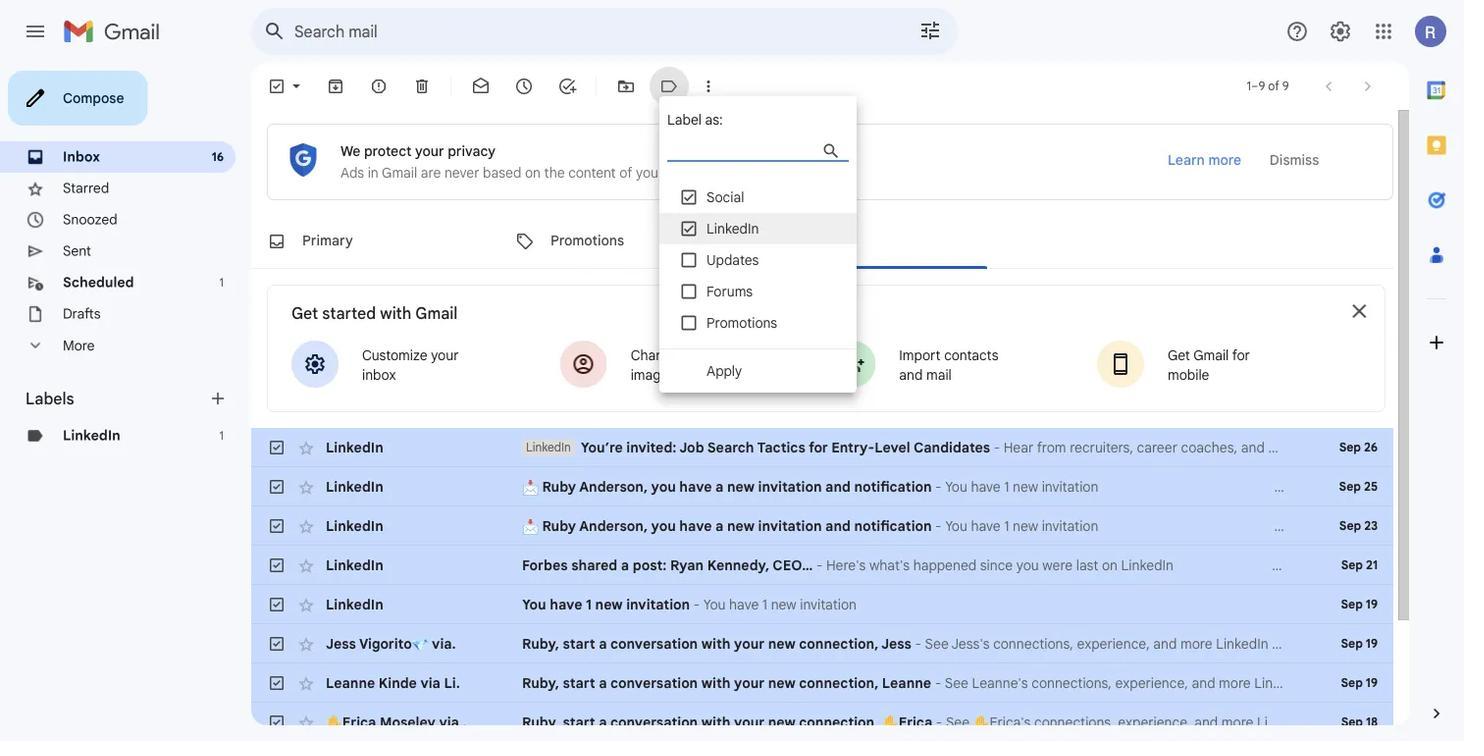 Task type: vqa. For each thing, say whether or not it's contained in the screenshot.
Fwd: Test on trivia knowledge - ---------- Forwarded message --------- From: Toro Aranda <toroaranda02@gmail.com> Date: Tue, Jun 6, 2023 at 4:24 PM Subject: Re: Test on trivia knowledge To: Renee Manneh <renee@adept.ai> the Jun
no



Task type: describe. For each thing, give the bounding box(es) containing it.
5 row from the top
[[251, 585, 1394, 624]]

labels image
[[660, 77, 679, 96]]

move to image
[[616, 77, 636, 96]]

we protect your privacy ads in gmail are never based on the content of your emails.
[[341, 142, 711, 182]]

last
[[1077, 557, 1099, 574]]

you down the candidates
[[945, 478, 968, 495]]

💎 image
[[412, 636, 429, 653]]

you have 1 new invitation - you have 1 new invitation ͏ ͏ ͏ ͏ ͏ ͏ ͏ ͏ ͏ ͏ ͏ ͏ ͏ ͏ ͏ ͏ ͏ ͏ ͏ ͏ ͏ ͏ ͏ ͏ ͏ ͏ ͏ ͏ ͏ ͏ ͏ ͏ ͏ ͏ ͏ ͏ ͏ ͏ ͏ ͏ ͏ ͏ ͏ ͏ ͏ ͏ ͏ ͏ ͏ ͏ ͏ ͏ ͏ ͏ ͏ ͏ ͏ ͏ ͏ ͏ ͏ ͏ ͏ ͏ ͏ ͏ ͏ ͏ ͏ ͏ ͏ ͏ ͏ ͏ ͏ ͏ ͏ ͏ ͏ ͏ ͏ ͏ ͏ ͏ ͏ ͏ ͏ ͏
[[522, 596, 1166, 613]]

snooze image
[[514, 77, 534, 96]]

never
[[445, 164, 479, 182]]

main menu image
[[24, 20, 47, 43]]

for inside get gmail for mobile
[[1233, 347, 1250, 364]]

change
[[631, 347, 679, 364]]

snoozed link
[[63, 211, 117, 228]]

your right of
[[636, 164, 664, 182]]

1 horizontal spatial tab list
[[1410, 63, 1465, 670]]

and inside import contacts and mail
[[899, 366, 923, 384]]

📩 image for sep 25
[[522, 479, 539, 496]]

invited:
[[626, 439, 677, 456]]

drafts
[[63, 305, 101, 322]]

a for ruby, start a conversation with your new connection, leanne -
[[599, 674, 607, 692]]

19 for see jess's connections, experience, and more linkedin ruby anderson jess vigorito
[[1366, 637, 1378, 651]]

erica's connections, experience, and more linkedin ruby anderson
[[990, 714, 1411, 731]]

3 jess from the left
[[1369, 635, 1398, 652]]

via.
[[429, 635, 456, 652]]

2 vertical spatial you
[[1017, 557, 1039, 574]]

0 vertical spatial connections,
[[994, 635, 1074, 652]]

change profile image
[[631, 347, 723, 384]]

a for forbes shared a post: ryan kennedy, ceo… - here's what's happened since you were last on linkedin ͏ ͏ ͏ ͏ ͏ ͏ ͏ ͏ ͏ ͏ ͏ ͏ ͏ ͏ ͏ ͏ ͏ ͏ ͏ ͏ ͏ ͏ ͏ ͏ ͏ ͏ ͏ ͏ ͏ ͏ ͏ ͏ ͏ ͏ ͏ ͏ ͏ ͏ ͏ ͏ ͏ ͏ ͏ ͏ ͏ ͏ ͏ ͏ ͏ ͏ ͏ ͏ ͏ ͏ ͏ ͏ ͏ ͏ ͏ ͏ ͏ ͏ ͏ ͏ ͏ ͏ ͏ ͏ ͏
[[621, 557, 629, 574]]

more button
[[0, 330, 236, 361]]

- see
[[933, 714, 973, 731]]

have down forbes
[[550, 596, 583, 613]]

labels
[[26, 389, 74, 408]]

since
[[980, 557, 1013, 574]]

compose button
[[8, 71, 148, 126]]

entry-
[[832, 439, 875, 456]]

ruby anderson, you have a new invitation and notification for sep 25
[[539, 478, 932, 495]]

scheduled
[[63, 274, 134, 291]]

row containing erica moseley via .
[[251, 703, 1465, 741]]

1 row from the top
[[251, 428, 1394, 467]]

candidates
[[914, 439, 991, 456]]

starred link
[[63, 180, 109, 197]]

jess vigorito
[[326, 635, 412, 652]]

li.
[[444, 674, 460, 692]]

1 vertical spatial more
[[1222, 714, 1254, 731]]

row containing jess vigorito
[[251, 624, 1449, 664]]

3 ruby, from the top
[[522, 714, 559, 731]]

updates
[[707, 251, 759, 268]]

0 horizontal spatial social
[[707, 188, 744, 206]]

- you have 1 new invitation ͏ ͏ ͏ ͏ ͏ ͏ ͏ ͏ ͏ ͏ ͏ ͏ ͏ ͏ ͏ ͏ ͏ ͏ ͏ ͏ ͏ ͏ ͏ ͏ ͏ ͏ ͏ ͏ ͏ ͏ ͏ ͏ ͏ ͏ ͏ ͏ ͏ ͏ ͏ ͏ ͏ ͏ ͏ ͏ ͏ ͏ ͏ ͏ ͏ ͏ ͏ ͏ ͏ ͏ ͏ ͏ ͏ ͏ ͏ ͏ ͏ ͏ ͏ ͏ ͏ ͏ ͏ ͏ ͏ ͏ ͏ ͏ ͏ ͏ ͏ ͏ ͏ ͏ ͏ ͏ ͏ ͏ ͏ ͏ ͏ ͏ ͏ ͏ for sep 23
[[932, 517, 1408, 534]]

3 conversation from the top
[[611, 714, 698, 731]]

sep 18
[[1342, 715, 1378, 730]]

4 row from the top
[[251, 546, 1417, 585]]

social inside social "tab"
[[799, 232, 838, 249]]

inbox
[[63, 148, 100, 165]]

gmail inside get gmail for mobile
[[1194, 347, 1229, 364]]

19 for you have 1 new invitation ͏ ͏ ͏ ͏ ͏ ͏ ͏ ͏ ͏ ͏ ͏ ͏ ͏ ͏ ͏ ͏ ͏ ͏ ͏ ͏ ͏ ͏ ͏ ͏ ͏ ͏ ͏ ͏ ͏ ͏ ͏ ͏ ͏ ͏ ͏ ͏ ͏ ͏ ͏ ͏ ͏ ͏ ͏ ͏ ͏ ͏ ͏ ͏ ͏ ͏ ͏ ͏ ͏ ͏ ͏ ͏ ͏ ͏ ͏ ͏ ͏ ͏ ͏ ͏ ͏ ͏ ͏ ͏ ͏ ͏ ͏ ͏ ͏ ͏ ͏ ͏ ͏ ͏ ͏ ͏ ͏ ͏ ͏ ͏ ͏ ͏ ͏ ͏
[[1366, 597, 1378, 612]]

1 vertical spatial connections,
[[1035, 714, 1115, 731]]

level
[[875, 439, 911, 456]]

your up ruby, start a conversation with your new connection, leanne -
[[734, 635, 765, 652]]

m
[[1462, 714, 1465, 731]]

starred
[[63, 180, 109, 197]]

label as:
[[667, 111, 723, 128]]

start for ruby, start a conversation with your new connection, jess
[[563, 635, 595, 652]]

linkedin inside labels navigation
[[63, 427, 120, 444]]

you down kennedy,
[[704, 596, 726, 613]]

delete image
[[412, 77, 432, 96]]

0 horizontal spatial for
[[809, 439, 828, 456]]

post:
[[633, 557, 667, 574]]

scheduled link
[[63, 274, 134, 291]]

contacts
[[944, 347, 999, 364]]

sep 21
[[1342, 558, 1378, 573]]

a for ruby, start a conversation with your new connection,
[[599, 714, 607, 731]]

what's
[[870, 557, 910, 574]]

import
[[899, 347, 941, 364]]

based
[[483, 164, 522, 182]]

profile
[[683, 347, 723, 364]]

as:
[[705, 111, 723, 128]]

1 jess from the left
[[326, 635, 356, 652]]

linkedin inside the linkedin you're invited: job search tactics for entry-level candidates -
[[526, 440, 571, 455]]

notification for sep 23
[[854, 517, 932, 534]]

happened
[[914, 557, 977, 574]]

1 vertical spatial gmail
[[415, 303, 458, 323]]

Search mail text field
[[294, 22, 864, 41]]

tactics
[[757, 439, 806, 456]]

shared
[[571, 557, 618, 574]]

get for get started with gmail
[[292, 303, 318, 323]]

- you have 1 new invitation ͏ ͏ ͏ ͏ ͏ ͏ ͏ ͏ ͏ ͏ ͏ ͏ ͏ ͏ ͏ ͏ ͏ ͏ ͏ ͏ ͏ ͏ ͏ ͏ ͏ ͏ ͏ ͏ ͏ ͏ ͏ ͏ ͏ ͏ ͏ ͏ ͏ ͏ ͏ ͏ ͏ ͏ ͏ ͏ ͏ ͏ ͏ ͏ ͏ ͏ ͏ ͏ ͏ ͏ ͏ ͏ ͏ ͏ ͏ ͏ ͏ ͏ ͏ ͏ ͏ ͏ ͏ ͏ ͏ ͏ ͏ ͏ ͏ ͏ ͏ ͏ ͏ ͏ ͏ ͏ ͏ ͏ ͏ ͏ ͏ ͏ ͏ ͏ for sep 25
[[932, 478, 1408, 495]]

forbes shared a post: ryan kennedy, ceo… - here's what's happened since you were last on linkedin ͏ ͏ ͏ ͏ ͏ ͏ ͏ ͏ ͏ ͏ ͏ ͏ ͏ ͏ ͏ ͏ ͏ ͏ ͏ ͏ ͏ ͏ ͏ ͏ ͏ ͏ ͏ ͏ ͏ ͏ ͏ ͏ ͏ ͏ ͏ ͏ ͏ ͏ ͏ ͏ ͏ ͏ ͏ ͏ ͏ ͏ ͏ ͏ ͏ ͏ ͏ ͏ ͏ ͏ ͏ ͏ ͏ ͏ ͏ ͏ ͏ ͏ ͏ ͏ ͏ ͏ ͏ ͏ ͏
[[522, 557, 1417, 574]]

more image
[[699, 77, 719, 96]]

row containing leanne kinde via li.
[[251, 664, 1394, 703]]

.
[[463, 714, 467, 731]]

sep 26
[[1340, 440, 1378, 455]]

leanne kinde via li.
[[326, 674, 460, 692]]

1 vertical spatial experience,
[[1118, 714, 1191, 731]]

were
[[1043, 557, 1073, 574]]

ruby, start a conversation with your new connection, jess - see jess's connections, experience, and more linkedin ruby anderson jess vigorito
[[522, 635, 1449, 652]]

are
[[421, 164, 441, 182]]

primary
[[302, 232, 353, 249]]

have up since
[[971, 517, 1001, 534]]

import contacts and mail
[[899, 347, 999, 384]]

✋ image
[[973, 715, 990, 732]]

18
[[1366, 715, 1378, 730]]

sep 19 for see jess's connections, experience, and more linkedin ruby anderson jess vigorito
[[1341, 637, 1378, 651]]

add to tasks image
[[558, 77, 577, 96]]

privacy
[[448, 142, 496, 160]]

1 horizontal spatial on
[[1102, 557, 1118, 574]]

label
[[667, 111, 702, 128]]

have down the candidates
[[971, 478, 1001, 495]]

- left jess's
[[915, 635, 922, 652]]

search mail image
[[257, 14, 293, 49]]

2 leanne from the left
[[882, 674, 932, 692]]

drafts link
[[63, 305, 101, 322]]

promotions inside tab
[[551, 232, 624, 249]]

3 19 from the top
[[1366, 676, 1378, 691]]

kinde
[[379, 674, 417, 692]]

gmail inside we protect your privacy ads in gmail are never based on the content of your emails.
[[382, 164, 417, 182]]

advanced search options image
[[911, 11, 950, 50]]

forums
[[707, 283, 753, 300]]

sent link
[[63, 242, 91, 260]]

ceo…
[[773, 557, 813, 574]]

have down kennedy,
[[729, 596, 759, 613]]

we
[[341, 142, 361, 160]]

2 row from the top
[[251, 467, 1408, 507]]

report spam image
[[369, 77, 389, 96]]

ruby, for ruby, start a conversation with your new connection, jess
[[522, 635, 559, 652]]

erica for erica moseley via .
[[342, 714, 376, 731]]

promotions tab
[[500, 214, 747, 269]]

forbes
[[522, 557, 568, 574]]

protect
[[364, 142, 412, 160]]

you up the happened
[[945, 517, 968, 534]]

1 leanne from the left
[[326, 674, 375, 692]]

you for sep 23
[[651, 517, 676, 534]]

- down the candidates
[[936, 478, 942, 495]]

- left ✋ image
[[936, 714, 943, 731]]

ruby, start a conversation with your new connection, leanne -
[[522, 674, 945, 692]]

started
[[322, 303, 376, 323]]

more
[[63, 337, 95, 354]]

in
[[368, 164, 379, 182]]

2 ✋ image from the left
[[882, 715, 899, 732]]

0 horizontal spatial more
[[1181, 635, 1213, 652]]

erica for erica
[[899, 714, 933, 731]]

mark as read image
[[471, 77, 491, 96]]

of
[[620, 164, 633, 182]]

jess's
[[952, 635, 990, 652]]

- right the candidates
[[994, 439, 1000, 456]]

with for ruby, start a conversation with your new connection,
[[702, 714, 731, 731]]



Task type: locate. For each thing, give the bounding box(es) containing it.
ruby, start a conversation with your new connection,
[[522, 714, 882, 731]]

2 19 from the top
[[1366, 637, 1378, 651]]

3 connection, from the top
[[799, 714, 879, 731]]

vigorito up erica m
[[1400, 635, 1449, 652]]

1 19 from the top
[[1366, 597, 1378, 612]]

apply
[[707, 362, 742, 379]]

gmail
[[382, 164, 417, 182], [415, 303, 458, 323], [1194, 347, 1229, 364]]

get started with gmail
[[292, 303, 458, 323]]

ruby, down forbes
[[522, 635, 559, 652]]

notification
[[854, 478, 932, 495], [854, 517, 932, 534]]

gmail image
[[63, 12, 170, 51]]

8 row from the top
[[251, 703, 1465, 741]]

0 vertical spatial ruby anderson, you have a new invitation and notification
[[539, 478, 932, 495]]

2 📩 image from the top
[[522, 519, 539, 535]]

erica left m
[[1428, 714, 1459, 731]]

2 ruby, from the top
[[522, 674, 559, 692]]

sep
[[1340, 440, 1361, 455], [1339, 480, 1361, 494], [1340, 519, 1362, 533], [1342, 558, 1363, 573], [1341, 597, 1363, 612], [1341, 637, 1363, 651], [1341, 676, 1363, 691], [1342, 715, 1363, 730]]

connections,
[[994, 635, 1074, 652], [1035, 714, 1115, 731]]

gmail up mobile
[[1194, 347, 1229, 364]]

the
[[544, 164, 565, 182]]

you're
[[581, 439, 623, 456]]

ryan
[[670, 557, 704, 574]]

you down invited:
[[651, 478, 676, 495]]

1 connection, from the top
[[799, 635, 879, 652]]

0 vertical spatial anderson
[[1306, 635, 1366, 652]]

conversation for ruby, start a conversation with your new connection, leanne
[[611, 674, 698, 692]]

erica left moseley
[[342, 714, 376, 731]]

1 vertical spatial notification
[[854, 517, 932, 534]]

1 horizontal spatial ✋ image
[[882, 715, 899, 732]]

1 vertical spatial sep 19
[[1341, 637, 1378, 651]]

erica's
[[990, 714, 1031, 731]]

2 vertical spatial sep 19
[[1341, 676, 1378, 691]]

3 start from the top
[[563, 714, 595, 731]]

via for kinde
[[421, 674, 441, 692]]

1 vertical spatial social
[[799, 232, 838, 249]]

✋ image down leanne kinde via li.
[[326, 715, 342, 732]]

social down emails.
[[707, 188, 744, 206]]

0 vertical spatial you
[[651, 478, 676, 495]]

- you have 1 new invitation ͏ ͏ ͏ ͏ ͏ ͏ ͏ ͏ ͏ ͏ ͏ ͏ ͏ ͏ ͏ ͏ ͏ ͏ ͏ ͏ ͏ ͏ ͏ ͏ ͏ ͏ ͏ ͏ ͏ ͏ ͏ ͏ ͏ ͏ ͏ ͏ ͏ ͏ ͏ ͏ ͏ ͏ ͏ ͏ ͏ ͏ ͏ ͏ ͏ ͏ ͏ ͏ ͏ ͏ ͏ ͏ ͏ ͏ ͏ ͏ ͏ ͏ ͏ ͏ ͏ ͏ ͏ ͏ ͏ ͏ ͏ ͏ ͏ ͏ ͏ ͏ ͏ ͏ ͏ ͏ ͏ ͏ ͏ ͏ ͏ ͏ ͏ ͏
[[932, 478, 1408, 495], [932, 517, 1408, 534]]

inbox link
[[63, 148, 100, 165]]

1 📩 image from the top
[[522, 479, 539, 496]]

vigorito
[[359, 635, 412, 652], [1400, 635, 1449, 652]]

2 jess from the left
[[881, 635, 912, 652]]

ruby, right li.
[[522, 674, 559, 692]]

with up customize
[[380, 303, 412, 323]]

2 ruby anderson, you have a new invitation and notification from the top
[[539, 517, 932, 534]]

get gmail for mobile
[[1168, 347, 1250, 384]]

ads
[[341, 164, 364, 182]]

1 vertical spatial ruby anderson, you have a new invitation and notification
[[539, 517, 932, 534]]

anderson, up shared at bottom left
[[579, 517, 648, 534]]

your up ruby, start a conversation with your new connection,
[[734, 674, 765, 692]]

1
[[219, 275, 224, 290], [219, 428, 224, 443], [1004, 478, 1010, 495], [1004, 517, 1010, 534], [586, 596, 592, 613], [763, 596, 768, 613]]

1 vertical spatial via
[[439, 714, 459, 731]]

social tab
[[748, 214, 995, 269]]

tab list inside get started with gmail main content
[[251, 214, 1394, 269]]

gmail up customize your inbox
[[415, 303, 458, 323]]

1 vertical spatial start
[[563, 674, 595, 692]]

3 row from the top
[[251, 507, 1408, 546]]

0 horizontal spatial promotions
[[551, 232, 624, 249]]

1 vertical spatial 19
[[1366, 637, 1378, 651]]

None search field
[[251, 8, 958, 55]]

with for ruby, start a conversation with your new connection, leanne -
[[702, 674, 731, 692]]

2 vertical spatial ruby,
[[522, 714, 559, 731]]

0 horizontal spatial ✋ image
[[326, 715, 342, 732]]

you for sep 25
[[651, 478, 676, 495]]

get up mobile
[[1168, 347, 1191, 364]]

1 horizontal spatial for
[[1233, 347, 1250, 364]]

conversation for ruby, start a conversation with your new connection, jess
[[611, 635, 698, 652]]

compose
[[63, 89, 124, 107]]

a for ruby, start a conversation with your new connection, jess - see jess's connections, experience, and more linkedin ruby anderson jess vigorito
[[599, 635, 607, 652]]

more
[[1181, 635, 1213, 652], [1222, 714, 1254, 731]]

you down forbes
[[522, 596, 546, 613]]

primary tab
[[251, 214, 498, 269]]

2 vertical spatial connection,
[[799, 714, 879, 731]]

1 vigorito from the left
[[359, 635, 412, 652]]

-
[[994, 439, 1000, 456], [936, 478, 942, 495], [936, 517, 942, 534], [817, 557, 823, 574], [694, 596, 700, 613], [915, 635, 922, 652], [935, 674, 942, 692], [936, 714, 943, 731]]

3 sep 19 from the top
[[1341, 676, 1378, 691]]

23
[[1365, 519, 1378, 533]]

2 connection, from the top
[[799, 674, 879, 692]]

jess up leanne kinde via li.
[[326, 635, 356, 652]]

jess
[[326, 635, 356, 652], [881, 635, 912, 652], [1369, 635, 1398, 652]]

for
[[1233, 347, 1250, 364], [809, 439, 828, 456]]

leanne down ruby, start a conversation with your new connection, jess - see jess's connections, experience, and more linkedin ruby anderson jess vigorito
[[882, 674, 932, 692]]

0 horizontal spatial on
[[525, 164, 541, 182]]

2 conversation from the top
[[611, 674, 698, 692]]

0 horizontal spatial erica
[[342, 714, 376, 731]]

1 horizontal spatial vigorito
[[1400, 635, 1449, 652]]

linkedin link
[[63, 427, 120, 444]]

0 vertical spatial sep 19
[[1341, 597, 1378, 612]]

content
[[569, 164, 616, 182]]

0 vertical spatial 📩 image
[[522, 479, 539, 496]]

1 vertical spatial conversation
[[611, 674, 698, 692]]

moseley
[[380, 714, 436, 731]]

linkedin
[[707, 220, 759, 237], [63, 427, 120, 444], [326, 439, 384, 456], [526, 440, 571, 455], [326, 478, 384, 495], [326, 517, 384, 534], [326, 557, 384, 574], [1121, 557, 1174, 574], [326, 596, 384, 613], [1216, 635, 1269, 652], [1257, 714, 1310, 731]]

- up the happened
[[936, 517, 942, 534]]

your
[[415, 142, 444, 160], [636, 164, 664, 182], [431, 347, 459, 364], [734, 635, 765, 652], [734, 674, 765, 692], [734, 714, 765, 731]]

connections, right erica's
[[1035, 714, 1115, 731]]

on left the
[[525, 164, 541, 182]]

jess down 21
[[1369, 635, 1398, 652]]

get started with gmail main content
[[251, 110, 1465, 741]]

image
[[631, 366, 669, 384]]

connection, for jess
[[799, 635, 879, 652]]

kennedy,
[[707, 557, 770, 574]]

1 vertical spatial anderson
[[1347, 714, 1408, 731]]

1 vertical spatial you
[[651, 517, 676, 534]]

1 horizontal spatial get
[[1168, 347, 1191, 364]]

labels heading
[[26, 389, 208, 408]]

0 horizontal spatial get
[[292, 303, 318, 323]]

ruby anderson, you have a new invitation and notification up kennedy,
[[539, 517, 932, 534]]

1 horizontal spatial erica
[[899, 714, 933, 731]]

inbox tip region
[[267, 124, 1394, 200]]

0 vertical spatial conversation
[[611, 635, 698, 652]]

start for ruby, start a conversation with your new connection, leanne
[[563, 674, 595, 692]]

with up ruby, start a conversation with your new connection,
[[702, 674, 731, 692]]

- up "- see"
[[935, 674, 942, 692]]

vigorito up leanne kinde via li.
[[359, 635, 412, 652]]

2 vertical spatial conversation
[[611, 714, 698, 731]]

0 vertical spatial 19
[[1366, 597, 1378, 612]]

ruby anderson, you have a new invitation and notification down 'search'
[[539, 478, 932, 495]]

1 horizontal spatial social
[[799, 232, 838, 249]]

1 vertical spatial get
[[1168, 347, 1191, 364]]

notification up what's
[[854, 517, 932, 534]]

26
[[1364, 440, 1378, 455]]

0 vertical spatial - you have 1 new invitation ͏ ͏ ͏ ͏ ͏ ͏ ͏ ͏ ͏ ͏ ͏ ͏ ͏ ͏ ͏ ͏ ͏ ͏ ͏ ͏ ͏ ͏ ͏ ͏ ͏ ͏ ͏ ͏ ͏ ͏ ͏ ͏ ͏ ͏ ͏ ͏ ͏ ͏ ͏ ͏ ͏ ͏ ͏ ͏ ͏ ͏ ͏ ͏ ͏ ͏ ͏ ͏ ͏ ͏ ͏ ͏ ͏ ͏ ͏ ͏ ͏ ͏ ͏ ͏ ͏ ͏ ͏ ͏ ͏ ͏ ͏ ͏ ͏ ͏ ͏ ͏ ͏ ͏ ͏ ͏ ͏ ͏ ͏ ͏ ͏ ͏ ͏ ͏
[[932, 478, 1408, 495]]

you left were
[[1017, 557, 1039, 574]]

2 horizontal spatial jess
[[1369, 635, 1398, 652]]

with for ruby, start a conversation with your new connection, jess - see jess's connections, experience, and more linkedin ruby anderson jess vigorito
[[702, 635, 731, 652]]

0 vertical spatial gmail
[[382, 164, 417, 182]]

6 row from the top
[[251, 624, 1449, 664]]

promotions
[[551, 232, 624, 249], [707, 314, 778, 331]]

1 vertical spatial see
[[946, 714, 970, 731]]

3 erica from the left
[[1428, 714, 1459, 731]]

start
[[563, 635, 595, 652], [563, 674, 595, 692], [563, 714, 595, 731]]

job
[[679, 439, 704, 456]]

your inside customize your inbox
[[431, 347, 459, 364]]

0 vertical spatial more
[[1181, 635, 1213, 652]]

promotions down forums
[[707, 314, 778, 331]]

1 horizontal spatial leanne
[[882, 674, 932, 692]]

connections, right jess's
[[994, 635, 1074, 652]]

2 vertical spatial gmail
[[1194, 347, 1229, 364]]

2 start from the top
[[563, 674, 595, 692]]

2 anderson, from the top
[[579, 517, 648, 534]]

2 horizontal spatial erica
[[1428, 714, 1459, 731]]

2 vigorito from the left
[[1400, 635, 1449, 652]]

have up ryan
[[680, 517, 712, 534]]

2 erica from the left
[[899, 714, 933, 731]]

via left li.
[[421, 674, 441, 692]]

0 vertical spatial get
[[292, 303, 318, 323]]

ruby anderson, you have a new invitation and notification for sep 23
[[539, 517, 932, 534]]

7 row from the top
[[251, 664, 1394, 703]]

jess down you have 1 new invitation - you have 1 new invitation ͏ ͏ ͏ ͏ ͏ ͏ ͏ ͏ ͏ ͏ ͏ ͏ ͏ ͏ ͏ ͏ ͏ ͏ ͏ ͏ ͏ ͏ ͏ ͏ ͏ ͏ ͏ ͏ ͏ ͏ ͏ ͏ ͏ ͏ ͏ ͏ ͏ ͏ ͏ ͏ ͏ ͏ ͏ ͏ ͏ ͏ ͏ ͏ ͏ ͏ ͏ ͏ ͏ ͏ ͏ ͏ ͏ ͏ ͏ ͏ ͏ ͏ ͏ ͏ ͏ ͏ ͏ ͏ ͏ ͏ ͏ ͏ ͏ ͏ ͏ ͏ ͏ ͏ ͏ ͏ ͏ ͏ ͏ ͏ ͏ ͏ ͏ ͏
[[881, 635, 912, 652]]

1 erica from the left
[[342, 714, 376, 731]]

✋ image left "- see"
[[882, 715, 899, 732]]

✋ image
[[326, 715, 342, 732], [882, 715, 899, 732]]

21
[[1366, 558, 1378, 573]]

erica left ✋ image
[[899, 714, 933, 731]]

0 horizontal spatial vigorito
[[359, 635, 412, 652]]

on inside we protect your privacy ads in gmail are never based on the content of your emails.
[[525, 164, 541, 182]]

your down ruby, start a conversation with your new connection, leanne -
[[734, 714, 765, 731]]

erica m
[[1428, 714, 1465, 731]]

📩 image
[[522, 479, 539, 496], [522, 519, 539, 535]]

ruby, for ruby, start a conversation with your new connection, leanne
[[522, 674, 559, 692]]

25
[[1364, 480, 1378, 494]]

0 horizontal spatial jess
[[326, 635, 356, 652]]

1 horizontal spatial jess
[[881, 635, 912, 652]]

with up ruby, start a conversation with your new connection, leanne -
[[702, 635, 731, 652]]

get for get gmail for mobile
[[1168, 347, 1191, 364]]

16
[[212, 150, 224, 164]]

gmail down protect at left top
[[382, 164, 417, 182]]

invitation
[[758, 478, 822, 495], [1042, 478, 1099, 495], [758, 517, 822, 534], [1042, 517, 1099, 534], [626, 596, 690, 613], [800, 596, 857, 613]]

0 vertical spatial for
[[1233, 347, 1250, 364]]

0 vertical spatial promotions
[[551, 232, 624, 249]]

notification for sep 25
[[854, 478, 932, 495]]

1 horizontal spatial promotions
[[707, 314, 778, 331]]

via left .
[[439, 714, 459, 731]]

1 conversation from the top
[[611, 635, 698, 652]]

0 vertical spatial via
[[421, 674, 441, 692]]

0 vertical spatial notification
[[854, 478, 932, 495]]

see left ✋ image
[[946, 714, 970, 731]]

settings image
[[1329, 20, 1353, 43]]

1 ✋ image from the left
[[326, 715, 342, 732]]

anderson,
[[579, 478, 648, 495], [579, 517, 648, 534]]

sep 19 for you have 1 new invitation ͏ ͏ ͏ ͏ ͏ ͏ ͏ ͏ ͏ ͏ ͏ ͏ ͏ ͏ ͏ ͏ ͏ ͏ ͏ ͏ ͏ ͏ ͏ ͏ ͏ ͏ ͏ ͏ ͏ ͏ ͏ ͏ ͏ ͏ ͏ ͏ ͏ ͏ ͏ ͏ ͏ ͏ ͏ ͏ ͏ ͏ ͏ ͏ ͏ ͏ ͏ ͏ ͏ ͏ ͏ ͏ ͏ ͏ ͏ ͏ ͏ ͏ ͏ ͏ ͏ ͏ ͏ ͏ ͏ ͏ ͏ ͏ ͏ ͏ ͏ ͏ ͏ ͏ ͏ ͏ ͏ ͏ ͏ ͏ ͏ ͏ ͏ ͏
[[1341, 597, 1378, 612]]

get inside get gmail for mobile
[[1168, 347, 1191, 364]]

1 ruby, from the top
[[522, 635, 559, 652]]

connection, for leanne
[[799, 674, 879, 692]]

0 horizontal spatial tab list
[[251, 214, 1394, 269]]

2 vertical spatial start
[[563, 714, 595, 731]]

anderson left erica m
[[1347, 714, 1408, 731]]

you up post:
[[651, 517, 676, 534]]

2 vertical spatial 19
[[1366, 676, 1378, 691]]

have down the job
[[680, 478, 712, 495]]

sep 23
[[1340, 519, 1378, 533]]

0 vertical spatial social
[[707, 188, 744, 206]]

None checkbox
[[267, 438, 287, 457], [267, 477, 287, 497], [267, 556, 287, 575], [267, 438, 287, 457], [267, 477, 287, 497], [267, 556, 287, 575]]

Label-as menu open text field
[[667, 137, 886, 162]]

social down inbox tip region
[[799, 232, 838, 249]]

0 vertical spatial experience,
[[1077, 635, 1150, 652]]

19
[[1366, 597, 1378, 612], [1366, 637, 1378, 651], [1366, 676, 1378, 691]]

0 vertical spatial on
[[525, 164, 541, 182]]

row
[[251, 428, 1394, 467], [251, 467, 1408, 507], [251, 507, 1408, 546], [251, 546, 1417, 585], [251, 585, 1394, 624], [251, 624, 1449, 664], [251, 664, 1394, 703], [251, 703, 1465, 741]]

conversation down post:
[[611, 635, 698, 652]]

with down ruby, start a conversation with your new connection, leanne -
[[702, 714, 731, 731]]

anderson, for sep 25
[[579, 478, 648, 495]]

- left here's
[[817, 557, 823, 574]]

ruby anderson, you have a new invitation and notification
[[539, 478, 932, 495], [539, 517, 932, 534]]

anderson, down the you're on the bottom
[[579, 478, 648, 495]]

sent
[[63, 242, 91, 260]]

1 vertical spatial anderson,
[[579, 517, 648, 534]]

conversation down ruby, start a conversation with your new connection, leanne -
[[611, 714, 698, 731]]

mail
[[927, 366, 952, 384]]

snoozed
[[63, 211, 117, 228]]

1 anderson, from the top
[[579, 478, 648, 495]]

1 horizontal spatial more
[[1222, 714, 1254, 731]]

erica for erica m
[[1428, 714, 1459, 731]]

2 notification from the top
[[854, 517, 932, 534]]

leanne down jess vigorito
[[326, 674, 375, 692]]

ruby
[[542, 478, 576, 495], [542, 517, 576, 534], [1272, 635, 1303, 652], [1313, 714, 1344, 731]]

conversation up ruby, start a conversation with your new connection,
[[611, 674, 698, 692]]

anderson, for sep 23
[[579, 517, 648, 534]]

0 horizontal spatial leanne
[[326, 674, 375, 692]]

1 vertical spatial ruby,
[[522, 674, 559, 692]]

on right last
[[1102, 557, 1118, 574]]

you
[[651, 478, 676, 495], [651, 517, 676, 534], [1017, 557, 1039, 574]]

1 sep 19 from the top
[[1341, 597, 1378, 612]]

customize
[[362, 347, 428, 364]]

archive image
[[326, 77, 346, 96]]

tab list
[[1410, 63, 1465, 670], [251, 214, 1394, 269]]

1 notification from the top
[[854, 478, 932, 495]]

promotions down content at the top of page
[[551, 232, 624, 249]]

📩 image for sep 23
[[522, 519, 539, 535]]

labels navigation
[[0, 63, 251, 741]]

0 vertical spatial connection,
[[799, 635, 879, 652]]

0 vertical spatial see
[[925, 635, 949, 652]]

1 - you have 1 new invitation ͏ ͏ ͏ ͏ ͏ ͏ ͏ ͏ ͏ ͏ ͏ ͏ ͏ ͏ ͏ ͏ ͏ ͏ ͏ ͏ ͏ ͏ ͏ ͏ ͏ ͏ ͏ ͏ ͏ ͏ ͏ ͏ ͏ ͏ ͏ ͏ ͏ ͏ ͏ ͏ ͏ ͏ ͏ ͏ ͏ ͏ ͏ ͏ ͏ ͏ ͏ ͏ ͏ ͏ ͏ ͏ ͏ ͏ ͏ ͏ ͏ ͏ ͏ ͏ ͏ ͏ ͏ ͏ ͏ ͏ ͏ ͏ ͏ ͏ ͏ ͏ ͏ ͏ ͏ ͏ ͏ ͏ ͏ ͏ ͏ ͏ ͏ ͏ from the top
[[932, 478, 1408, 495]]

linkedin you're invited: job search tactics for entry-level candidates -
[[526, 439, 1004, 456]]

conversation
[[611, 635, 698, 652], [611, 674, 698, 692], [611, 714, 698, 731]]

1 vertical spatial 📩 image
[[522, 519, 539, 535]]

via for moseley
[[439, 714, 459, 731]]

get left the 'started'
[[292, 303, 318, 323]]

0 vertical spatial start
[[563, 635, 595, 652]]

erica
[[342, 714, 376, 731], [899, 714, 933, 731], [1428, 714, 1459, 731]]

1 vertical spatial for
[[809, 439, 828, 456]]

1 start from the top
[[563, 635, 595, 652]]

2 sep 19 from the top
[[1341, 637, 1378, 651]]

your right customize
[[431, 347, 459, 364]]

ruby,
[[522, 635, 559, 652], [522, 674, 559, 692], [522, 714, 559, 731]]

0 vertical spatial anderson,
[[579, 478, 648, 495]]

ruby, right .
[[522, 714, 559, 731]]

mobile
[[1168, 366, 1210, 384]]

your up are
[[415, 142, 444, 160]]

1 vertical spatial promotions
[[707, 314, 778, 331]]

notification down level
[[854, 478, 932, 495]]

0 vertical spatial ruby,
[[522, 635, 559, 652]]

1 vertical spatial connection,
[[799, 674, 879, 692]]

- down ryan
[[694, 596, 700, 613]]

inbox
[[362, 366, 396, 384]]

here's
[[826, 557, 866, 574]]

see left jess's
[[925, 635, 949, 652]]

1 ruby anderson, you have a new invitation and notification from the top
[[539, 478, 932, 495]]

customize your inbox
[[362, 347, 459, 384]]

1 vertical spatial - you have 1 new invitation ͏ ͏ ͏ ͏ ͏ ͏ ͏ ͏ ͏ ͏ ͏ ͏ ͏ ͏ ͏ ͏ ͏ ͏ ͏ ͏ ͏ ͏ ͏ ͏ ͏ ͏ ͏ ͏ ͏ ͏ ͏ ͏ ͏ ͏ ͏ ͏ ͏ ͏ ͏ ͏ ͏ ͏ ͏ ͏ ͏ ͏ ͏ ͏ ͏ ͏ ͏ ͏ ͏ ͏ ͏ ͏ ͏ ͏ ͏ ͏ ͏ ͏ ͏ ͏ ͏ ͏ ͏ ͏ ͏ ͏ ͏ ͏ ͏ ͏ ͏ ͏ ͏ ͏ ͏ ͏ ͏ ͏ ͏ ͏ ͏ ͏ ͏ ͏
[[932, 517, 1408, 534]]

tab list containing primary
[[251, 214, 1394, 269]]

erica moseley via .
[[342, 714, 467, 731]]

1 vertical spatial on
[[1102, 557, 1118, 574]]

2 - you have 1 new invitation ͏ ͏ ͏ ͏ ͏ ͏ ͏ ͏ ͏ ͏ ͏ ͏ ͏ ͏ ͏ ͏ ͏ ͏ ͏ ͏ ͏ ͏ ͏ ͏ ͏ ͏ ͏ ͏ ͏ ͏ ͏ ͏ ͏ ͏ ͏ ͏ ͏ ͏ ͏ ͏ ͏ ͏ ͏ ͏ ͏ ͏ ͏ ͏ ͏ ͏ ͏ ͏ ͏ ͏ ͏ ͏ ͏ ͏ ͏ ͏ ͏ ͏ ͏ ͏ ͏ ͏ ͏ ͏ ͏ ͏ ͏ ͏ ͏ ͏ ͏ ͏ ͏ ͏ ͏ ͏ ͏ ͏ ͏ ͏ ͏ ͏ ͏ ͏ from the top
[[932, 517, 1408, 534]]

None checkbox
[[267, 77, 287, 96], [267, 516, 287, 536], [267, 595, 287, 614], [267, 634, 287, 654], [267, 673, 287, 693], [267, 713, 287, 732], [267, 77, 287, 96], [267, 516, 287, 536], [267, 595, 287, 614], [267, 634, 287, 654], [267, 673, 287, 693], [267, 713, 287, 732]]

a
[[716, 478, 724, 495], [716, 517, 724, 534], [621, 557, 629, 574], [599, 635, 607, 652], [599, 674, 607, 692], [599, 714, 607, 731]]

search
[[707, 439, 754, 456]]

sep 25
[[1339, 480, 1378, 494]]

leanne
[[326, 674, 375, 692], [882, 674, 932, 692]]

via
[[421, 674, 441, 692], [439, 714, 459, 731]]

anderson down sep 21
[[1306, 635, 1366, 652]]



